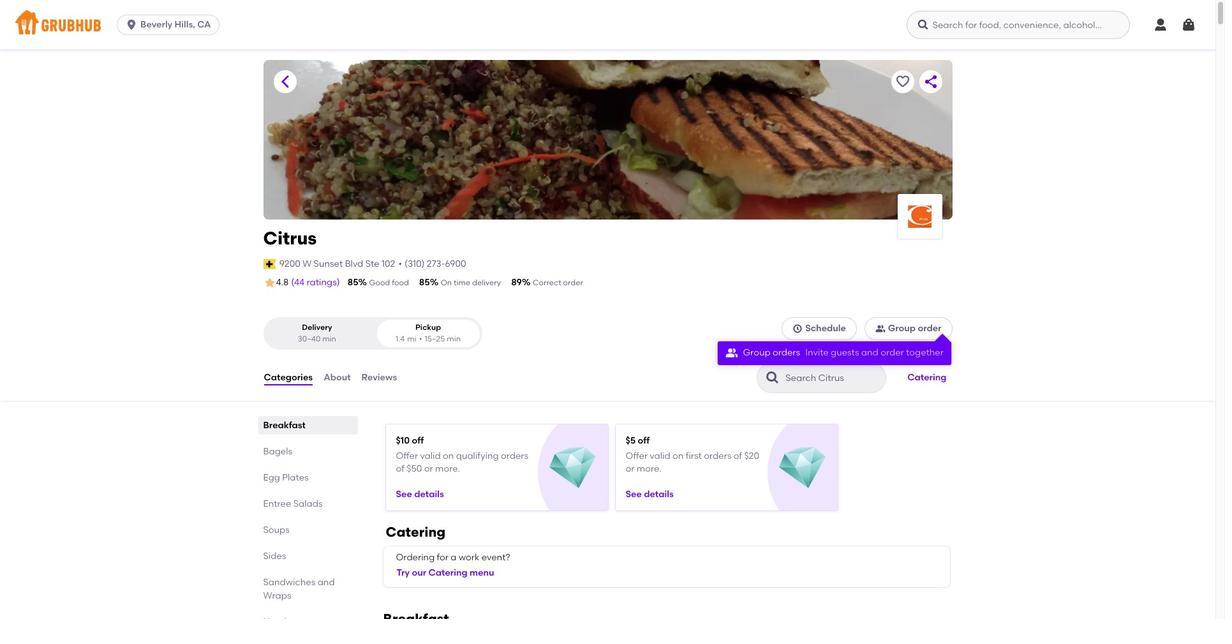 Task type: describe. For each thing, give the bounding box(es) containing it.
delivery
[[472, 278, 501, 287]]

work
[[459, 552, 480, 563]]

ordering
[[396, 552, 435, 563]]

salads
[[293, 498, 323, 509]]

a
[[451, 552, 457, 563]]

or for $5 off
[[626, 463, 635, 474]]

9200 w sunset blvd ste 102 button
[[279, 257, 396, 271]]

orders for first
[[704, 450, 732, 461]]

30–40
[[298, 334, 321, 343]]

$20
[[744, 450, 760, 461]]

delivery 30–40 min
[[298, 323, 336, 343]]

try our catering menu button
[[391, 559, 500, 587]]

orders for qualifying
[[501, 450, 529, 461]]

0 vertical spatial •
[[399, 258, 402, 269]]

catering inside ordering for a work event? try our catering menu
[[429, 568, 468, 578]]

(44
[[291, 277, 305, 288]]

svg image left svg icon
[[1153, 17, 1169, 33]]

group
[[888, 323, 916, 334]]

about
[[324, 372, 351, 383]]

pickup
[[415, 323, 441, 332]]

caret left icon image
[[277, 74, 293, 89]]

save this restaurant button
[[891, 70, 914, 93]]

citrus
[[263, 227, 317, 249]]

menu
[[470, 568, 494, 578]]

$5 off offer valid on first orders of $20 or more.
[[626, 435, 760, 474]]

(310) 273-6900 button
[[405, 258, 466, 271]]

w
[[303, 258, 312, 269]]

85 for good food
[[348, 277, 358, 288]]

(44 ratings)
[[291, 277, 340, 288]]

89
[[511, 277, 522, 288]]

categories
[[264, 372, 313, 383]]

main navigation navigation
[[0, 0, 1216, 50]]

breakfast
[[263, 420, 306, 431]]

and
[[318, 577, 335, 588]]

sunset
[[314, 258, 343, 269]]

273-
[[427, 258, 445, 269]]

time
[[454, 278, 471, 287]]

order for correct order
[[563, 278, 583, 287]]

1 vertical spatial catering
[[386, 524, 446, 540]]

beverly hills, ca
[[140, 19, 211, 30]]

Search Citrus search field
[[785, 372, 882, 384]]

option group containing delivery 30–40 min
[[263, 317, 482, 350]]

schedule
[[806, 323, 846, 334]]

about button
[[323, 355, 351, 401]]

sandwiches and wraps
[[263, 577, 335, 601]]

ca
[[197, 19, 211, 30]]

group order button
[[865, 317, 953, 340]]

6900
[[445, 258, 466, 269]]

Search for food, convenience, alcohol... search field
[[907, 11, 1130, 39]]

schedule button
[[782, 317, 857, 340]]

plates
[[282, 472, 309, 483]]

svg image
[[1181, 17, 1197, 33]]

categories button
[[263, 355, 313, 401]]

or for $10 off
[[424, 463, 433, 474]]

ratings)
[[307, 277, 340, 288]]

offer for $10
[[396, 450, 418, 461]]

sandwiches
[[263, 577, 315, 588]]

good
[[369, 278, 390, 287]]

off for $5 off
[[638, 435, 650, 446]]

svg image inside beverly hills, ca button
[[125, 19, 138, 31]]

save this restaurant image
[[895, 74, 910, 89]]

hills,
[[175, 19, 195, 30]]

offer for $5
[[626, 450, 648, 461]]

delivery
[[302, 323, 332, 332]]

4.8
[[276, 277, 289, 288]]

sides
[[263, 551, 286, 562]]

102
[[382, 258, 395, 269]]

first
[[686, 450, 702, 461]]

for
[[437, 552, 449, 563]]

group order
[[888, 323, 942, 334]]



Task type: vqa. For each thing, say whether or not it's contained in the screenshot.
Shake soft
no



Task type: locate. For each thing, give the bounding box(es) containing it.
see details button down $50
[[396, 483, 444, 506]]

2 valid from the left
[[650, 450, 671, 461]]

• inside pickup 1.4 mi • 15–25 min
[[419, 334, 422, 343]]

2 see details button from the left
[[626, 483, 674, 506]]

details for $10 off offer valid on qualifying orders of $50 or more.
[[414, 489, 444, 499]]

2 on from the left
[[673, 450, 684, 461]]

svg image
[[1153, 17, 1169, 33], [125, 19, 138, 31], [917, 19, 930, 31], [793, 324, 803, 334]]

1 85 from the left
[[348, 277, 358, 288]]

svg image inside schedule "button"
[[793, 324, 803, 334]]

of
[[734, 450, 742, 461], [396, 463, 405, 474]]

subscription pass image
[[263, 259, 276, 269]]

of left $20
[[734, 450, 742, 461]]

people icon image
[[876, 324, 886, 334]]

see details button for $10 off offer valid on qualifying orders of $50 or more.
[[396, 483, 444, 506]]

2 promo image from the left
[[779, 445, 826, 491]]

$10 off offer valid on qualifying orders of $50 or more.
[[396, 435, 529, 474]]

1 vertical spatial •
[[419, 334, 422, 343]]

2 min from the left
[[447, 334, 461, 343]]

svg image up share icon
[[917, 19, 930, 31]]

off
[[412, 435, 424, 446], [638, 435, 650, 446]]

0 horizontal spatial see details button
[[396, 483, 444, 506]]

85 down blvd
[[348, 277, 358, 288]]

catering
[[908, 372, 947, 383], [386, 524, 446, 540], [429, 568, 468, 578]]

1 horizontal spatial offer
[[626, 450, 648, 461]]

0 horizontal spatial min
[[322, 334, 336, 343]]

$10
[[396, 435, 410, 446]]

more.
[[435, 463, 460, 474], [637, 463, 662, 474]]

on inside $5 off offer valid on first orders of $20 or more.
[[673, 450, 684, 461]]

1 horizontal spatial or
[[626, 463, 635, 474]]

ste
[[365, 258, 380, 269]]

valid for $10 off
[[420, 450, 441, 461]]

1 horizontal spatial details
[[644, 489, 674, 499]]

order right group
[[918, 323, 942, 334]]

blvd
[[345, 258, 363, 269]]

order
[[563, 278, 583, 287], [918, 323, 942, 334]]

see
[[396, 489, 412, 499], [626, 489, 642, 499]]

see down $50
[[396, 489, 412, 499]]

0 horizontal spatial see details
[[396, 489, 444, 499]]

1 see details from the left
[[396, 489, 444, 499]]

• right mi
[[419, 334, 422, 343]]

reviews
[[362, 372, 397, 383]]

2 vertical spatial catering
[[429, 568, 468, 578]]

• (310) 273-6900
[[399, 258, 466, 269]]

0 horizontal spatial valid
[[420, 450, 441, 461]]

order for group order
[[918, 323, 942, 334]]

min
[[322, 334, 336, 343], [447, 334, 461, 343]]

min inside delivery 30–40 min
[[322, 334, 336, 343]]

see down $5
[[626, 489, 642, 499]]

try
[[397, 568, 410, 578]]

valid for $5 off
[[650, 450, 671, 461]]

on for first
[[673, 450, 684, 461]]

0 horizontal spatial •
[[399, 258, 402, 269]]

1 on from the left
[[443, 450, 454, 461]]

0 horizontal spatial more.
[[435, 463, 460, 474]]

order inside group order "button"
[[918, 323, 942, 334]]

2 85 from the left
[[419, 277, 430, 288]]

valid left first
[[650, 450, 671, 461]]

bagels
[[263, 446, 292, 457]]

1 horizontal spatial valid
[[650, 450, 671, 461]]

svg image left beverly
[[125, 19, 138, 31]]

off inside $5 off offer valid on first orders of $20 or more.
[[638, 435, 650, 446]]

star icon image
[[263, 276, 276, 289]]

entree salads
[[263, 498, 323, 509]]

valid inside $5 off offer valid on first orders of $20 or more.
[[650, 450, 671, 461]]

0 vertical spatial catering
[[908, 372, 947, 383]]

1 offer from the left
[[396, 450, 418, 461]]

food
[[392, 278, 409, 287]]

catering up the ordering
[[386, 524, 446, 540]]

see details for $10 off offer valid on qualifying orders of $50 or more.
[[396, 489, 444, 499]]

min right 15–25
[[447, 334, 461, 343]]

of left $50
[[396, 463, 405, 474]]

2 more. from the left
[[637, 463, 662, 474]]

search icon image
[[765, 370, 781, 386]]

more. for first
[[637, 463, 662, 474]]

$50
[[407, 463, 422, 474]]

1 promo image from the left
[[549, 445, 596, 491]]

off for $10 off
[[412, 435, 424, 446]]

0 horizontal spatial orders
[[501, 450, 529, 461]]

more. inside $5 off offer valid on first orders of $20 or more.
[[637, 463, 662, 474]]

1 see details button from the left
[[396, 483, 444, 506]]

1 or from the left
[[424, 463, 433, 474]]

0 horizontal spatial offer
[[396, 450, 418, 461]]

see for offer valid on first orders of $20 or more.
[[626, 489, 642, 499]]

see details down $50
[[396, 489, 444, 499]]

svg image left the "schedule" at the right bottom of the page
[[793, 324, 803, 334]]

•
[[399, 258, 402, 269], [419, 334, 422, 343]]

2 or from the left
[[626, 463, 635, 474]]

details for $5 off offer valid on first orders of $20 or more.
[[644, 489, 674, 499]]

catering inside button
[[908, 372, 947, 383]]

0 horizontal spatial details
[[414, 489, 444, 499]]

0 horizontal spatial off
[[412, 435, 424, 446]]

valid up $50
[[420, 450, 441, 461]]

1 horizontal spatial see details button
[[626, 483, 674, 506]]

• right 102
[[399, 258, 402, 269]]

of for $20
[[734, 450, 742, 461]]

or right $50
[[424, 463, 433, 474]]

0 vertical spatial order
[[563, 278, 583, 287]]

2 see details from the left
[[626, 489, 674, 499]]

valid inside $10 off offer valid on qualifying orders of $50 or more.
[[420, 450, 441, 461]]

0 horizontal spatial order
[[563, 278, 583, 287]]

see details down $5
[[626, 489, 674, 499]]

orders right first
[[704, 450, 732, 461]]

details down $5 off offer valid on first orders of $20 or more.
[[644, 489, 674, 499]]

1 horizontal spatial off
[[638, 435, 650, 446]]

1 horizontal spatial of
[[734, 450, 742, 461]]

2 see from the left
[[626, 489, 642, 499]]

see for offer valid on qualifying orders of $50 or more.
[[396, 489, 412, 499]]

1 horizontal spatial more.
[[637, 463, 662, 474]]

or down $5
[[626, 463, 635, 474]]

citrus logo image
[[898, 205, 942, 228]]

2 orders from the left
[[704, 450, 732, 461]]

or inside $10 off offer valid on qualifying orders of $50 or more.
[[424, 463, 433, 474]]

on inside $10 off offer valid on qualifying orders of $50 or more.
[[443, 450, 454, 461]]

1 see from the left
[[396, 489, 412, 499]]

of inside $10 off offer valid on qualifying orders of $50 or more.
[[396, 463, 405, 474]]

qualifying
[[456, 450, 499, 461]]

offer inside $10 off offer valid on qualifying orders of $50 or more.
[[396, 450, 418, 461]]

1 horizontal spatial promo image
[[779, 445, 826, 491]]

egg plates
[[263, 472, 309, 483]]

1 horizontal spatial see details
[[626, 489, 674, 499]]

of for $50
[[396, 463, 405, 474]]

event?
[[482, 552, 510, 563]]

ordering for a work event? try our catering menu
[[396, 552, 510, 578]]

correct order
[[533, 278, 583, 287]]

details down $50
[[414, 489, 444, 499]]

offer
[[396, 450, 418, 461], [626, 450, 648, 461]]

entree
[[263, 498, 291, 509]]

$5
[[626, 435, 636, 446]]

0 horizontal spatial see
[[396, 489, 412, 499]]

1 orders from the left
[[501, 450, 529, 461]]

or
[[424, 463, 433, 474], [626, 463, 635, 474]]

1 more. from the left
[[435, 463, 460, 474]]

0 horizontal spatial 85
[[348, 277, 358, 288]]

option group
[[263, 317, 482, 350]]

9200 w sunset blvd ste 102
[[279, 258, 395, 269]]

offer inside $5 off offer valid on first orders of $20 or more.
[[626, 450, 648, 461]]

on left qualifying
[[443, 450, 454, 461]]

more. inside $10 off offer valid on qualifying orders of $50 or more.
[[435, 463, 460, 474]]

off right $5
[[638, 435, 650, 446]]

1 horizontal spatial min
[[447, 334, 461, 343]]

9200
[[279, 258, 301, 269]]

min inside pickup 1.4 mi • 15–25 min
[[447, 334, 461, 343]]

promo image for offer valid on first orders of $20 or more.
[[779, 445, 826, 491]]

pickup 1.4 mi • 15–25 min
[[396, 323, 461, 343]]

offer down $5
[[626, 450, 648, 461]]

catering down group order
[[908, 372, 947, 383]]

1 off from the left
[[412, 435, 424, 446]]

see details
[[396, 489, 444, 499], [626, 489, 674, 499]]

our
[[412, 568, 426, 578]]

catering button
[[902, 364, 953, 392]]

off inside $10 off offer valid on qualifying orders of $50 or more.
[[412, 435, 424, 446]]

wraps
[[263, 590, 291, 601]]

promo image
[[549, 445, 596, 491], [779, 445, 826, 491]]

orders inside $10 off offer valid on qualifying orders of $50 or more.
[[501, 450, 529, 461]]

1.4
[[396, 334, 405, 343]]

catering down for
[[429, 568, 468, 578]]

beverly hills, ca button
[[117, 15, 224, 35]]

on time delivery
[[441, 278, 501, 287]]

min down delivery on the bottom
[[322, 334, 336, 343]]

mi
[[407, 334, 417, 343]]

1 valid from the left
[[420, 450, 441, 461]]

see details for $5 off offer valid on first orders of $20 or more.
[[626, 489, 674, 499]]

1 horizontal spatial 85
[[419, 277, 430, 288]]

0 horizontal spatial of
[[396, 463, 405, 474]]

egg
[[263, 472, 280, 483]]

(310)
[[405, 258, 425, 269]]

85 down • (310) 273-6900
[[419, 277, 430, 288]]

on left first
[[673, 450, 684, 461]]

0 horizontal spatial promo image
[[549, 445, 596, 491]]

order right correct on the top
[[563, 278, 583, 287]]

beverly
[[140, 19, 172, 30]]

1 horizontal spatial on
[[673, 450, 684, 461]]

2 off from the left
[[638, 435, 650, 446]]

1 horizontal spatial orders
[[704, 450, 732, 461]]

1 details from the left
[[414, 489, 444, 499]]

see details button for $5 off offer valid on first orders of $20 or more.
[[626, 483, 674, 506]]

details
[[414, 489, 444, 499], [644, 489, 674, 499]]

1 min from the left
[[322, 334, 336, 343]]

1 vertical spatial order
[[918, 323, 942, 334]]

15–25
[[425, 334, 445, 343]]

1 vertical spatial of
[[396, 463, 405, 474]]

correct
[[533, 278, 561, 287]]

1 horizontal spatial order
[[918, 323, 942, 334]]

85
[[348, 277, 358, 288], [419, 277, 430, 288]]

on for qualifying
[[443, 450, 454, 461]]

on
[[443, 450, 454, 461], [673, 450, 684, 461]]

offer up $50
[[396, 450, 418, 461]]

1 horizontal spatial see
[[626, 489, 642, 499]]

share icon image
[[923, 74, 939, 89]]

0 horizontal spatial on
[[443, 450, 454, 461]]

orders
[[501, 450, 529, 461], [704, 450, 732, 461]]

good food
[[369, 278, 409, 287]]

0 horizontal spatial or
[[424, 463, 433, 474]]

1 horizontal spatial •
[[419, 334, 422, 343]]

promo image for offer valid on qualifying orders of $50 or more.
[[549, 445, 596, 491]]

on
[[441, 278, 452, 287]]

orders inside $5 off offer valid on first orders of $20 or more.
[[704, 450, 732, 461]]

see details button
[[396, 483, 444, 506], [626, 483, 674, 506]]

or inside $5 off offer valid on first orders of $20 or more.
[[626, 463, 635, 474]]

0 vertical spatial of
[[734, 450, 742, 461]]

orders right qualifying
[[501, 450, 529, 461]]

soups
[[263, 525, 290, 536]]

see details button down $5
[[626, 483, 674, 506]]

off right "$10"
[[412, 435, 424, 446]]

85 for on time delivery
[[419, 277, 430, 288]]

of inside $5 off offer valid on first orders of $20 or more.
[[734, 450, 742, 461]]

2 details from the left
[[644, 489, 674, 499]]

reviews button
[[361, 355, 398, 401]]

more. for qualifying
[[435, 463, 460, 474]]

2 offer from the left
[[626, 450, 648, 461]]



